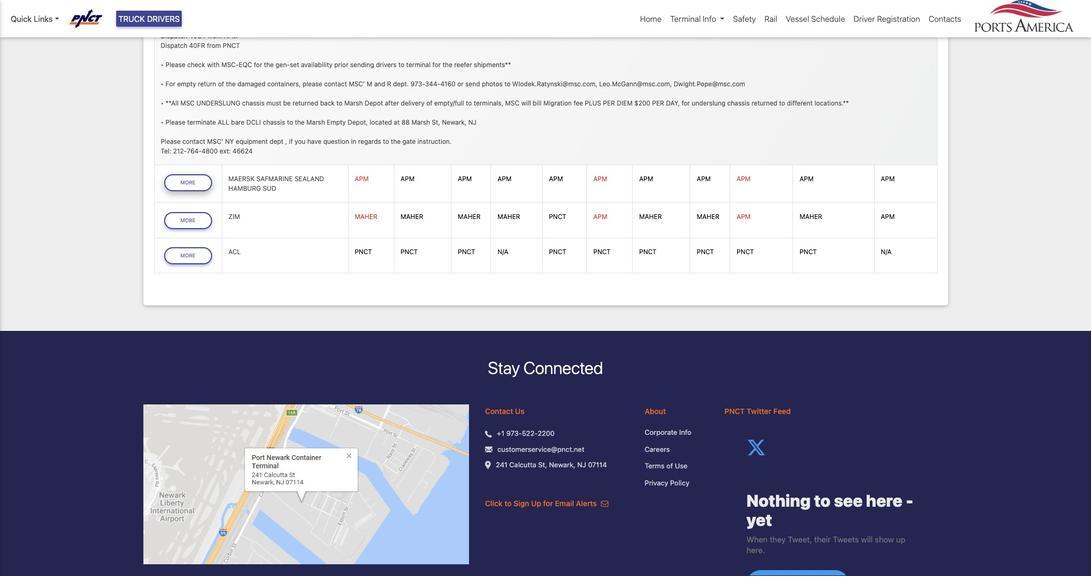 Task type: vqa. For each thing, say whether or not it's contained in the screenshot.


Task type: describe. For each thing, give the bounding box(es) containing it.
3 dispatch from the top
[[161, 22, 187, 30]]

be
[[283, 99, 291, 107]]

to left different
[[780, 99, 786, 107]]

chassis right underslung
[[728, 99, 750, 107]]

alerts
[[576, 499, 597, 508]]

2 msc from the left
[[505, 99, 520, 107]]

driver registration
[[854, 14, 921, 23]]

registration
[[877, 14, 921, 23]]

0 horizontal spatial marsh
[[306, 118, 325, 126]]

1 horizontal spatial marsh
[[344, 99, 363, 107]]

5 maher from the left
[[639, 213, 662, 221]]

contact
[[485, 407, 513, 416]]

973- inside '+1 973-522-2200' link
[[507, 429, 522, 438]]

2 dispatch from the top
[[161, 13, 187, 21]]

truck drivers
[[118, 14, 180, 23]]

from right 40fr
[[207, 41, 221, 49]]

us
[[515, 407, 525, 416]]

drivers
[[376, 61, 397, 69]]

underslung
[[197, 99, 240, 107]]

gate
[[403, 137, 416, 145]]

msc-
[[222, 61, 239, 69]]

,
[[285, 137, 287, 145]]

pnct/apm
[[224, 22, 257, 30]]

corporate info
[[645, 428, 692, 437]]

2 n/a from the left
[[881, 248, 892, 256]]

contact us
[[485, 407, 525, 416]]

locations.**
[[815, 99, 849, 107]]

driver
[[854, 14, 875, 23]]

empty
[[327, 118, 346, 126]]

chassis down must
[[263, 118, 285, 126]]

to right photos at the top of the page
[[505, 80, 511, 88]]

7 maher from the left
[[800, 213, 823, 221]]

vessel schedule
[[786, 14, 845, 23]]

from right "45hc"
[[208, 22, 222, 30]]

please inside please contact msc' ny equipment dept , if you have question in regards to the gate instruction. tel: 212-764-4800 ext: 46624
[[161, 137, 181, 145]]

pnct/marsh
[[224, 13, 266, 21]]

sign
[[514, 499, 529, 508]]

2 horizontal spatial marsh
[[412, 118, 430, 126]]

underslung
[[692, 99, 726, 107]]

vessel
[[786, 14, 810, 23]]

regards
[[358, 137, 381, 145]]

• please terminate all bare dcli chassis to the marsh empty depot, located at 88 marsh st, newark, nj
[[161, 118, 477, 126]]

schedule
[[812, 14, 845, 23]]

contacts link
[[925, 9, 966, 29]]

the left reefer
[[443, 61, 453, 69]]

connected
[[524, 358, 603, 378]]

for right eqc
[[254, 61, 262, 69]]

stay connected
[[488, 358, 603, 378]]

contact inside please contact msc' ny equipment dept , if you have question in regards to the gate instruction. tel: 212-764-4800 ext: 46624
[[182, 137, 205, 145]]

for right day,
[[682, 99, 690, 107]]

instruction.
[[418, 137, 452, 145]]

eqc
[[239, 61, 252, 69]]

40ot
[[189, 32, 206, 40]]

newark, inside 241 calcutta st, newark, nj 07114 link
[[549, 461, 576, 469]]

set
[[290, 61, 299, 69]]

to right drivers
[[399, 61, 405, 69]]

$200
[[635, 99, 651, 107]]

241 calcutta st, newark, nj 07114 link
[[496, 460, 607, 471]]

careers link
[[645, 445, 709, 455]]

calcutta
[[510, 461, 537, 469]]

the left gen-
[[264, 61, 274, 69]]

88
[[402, 118, 410, 126]]

40fr
[[189, 41, 205, 49]]

quick
[[11, 14, 32, 23]]

dwight.pope@msc.com
[[674, 80, 745, 88]]

pnct/apm/marsh
[[224, 3, 282, 11]]

photos
[[482, 80, 503, 88]]

rail
[[765, 14, 778, 23]]

•  for empty return of the damaged containers, please contact msc' m and r dept. 973-344-4160 or send photos  to wlodek.ratynski@msc.com, leo.mcgann@msc.com, dwight.pope@msc.com
[[161, 80, 745, 88]]

1 horizontal spatial of
[[427, 99, 433, 107]]

241 calcutta st, newark, nj 07114
[[496, 461, 607, 469]]

msc' inside please contact msc' ny equipment dept , if you have question in regards to the gate instruction. tel: 212-764-4800 ext: 46624
[[207, 137, 223, 145]]

more for zim
[[180, 217, 196, 223]]

dcli
[[246, 118, 261, 126]]

for right terminal
[[433, 61, 441, 69]]

availability
[[301, 61, 333, 69]]

the inside please contact msc' ny equipment dept , if you have question in regards to the gate instruction. tel: 212-764-4800 ext: 46624
[[391, 137, 401, 145]]

+1 973-522-2200 link
[[497, 429, 555, 439]]

click to sign up for email alerts
[[485, 499, 599, 508]]

m
[[367, 80, 372, 88]]

info for corporate info
[[680, 428, 692, 437]]

stay
[[488, 358, 520, 378]]

more for acl
[[180, 253, 196, 259]]

terminal info link
[[666, 9, 729, 29]]

click
[[485, 499, 503, 508]]

1 horizontal spatial contact
[[324, 80, 347, 88]]

to inside please contact msc' ny equipment dept , if you have question in regards to the gate instruction. tel: 212-764-4800 ext: 46624
[[383, 137, 389, 145]]

to right back
[[337, 99, 343, 107]]

apm inside dispatch 40hc from pnct/apm/marsh dispatch 40hr from pnct/marsh dispatch 45hc from pnct/apm dispatch 40ot from apm dispatch 40fr from pnct
[[224, 32, 238, 40]]

driver registration link
[[850, 9, 925, 29]]

located
[[370, 118, 392, 126]]

send
[[466, 80, 480, 88]]

1 horizontal spatial nj
[[578, 461, 586, 469]]

1 returned from the left
[[293, 99, 318, 107]]

from right 40hc
[[208, 3, 223, 11]]

reefer
[[454, 61, 472, 69]]

3 maher from the left
[[458, 213, 481, 221]]

4 maher from the left
[[498, 213, 520, 221]]

question
[[323, 137, 349, 145]]

terms of use link
[[645, 461, 709, 472]]

safety
[[733, 14, 756, 23]]

• for • **all msc underslung chassis must be returned back to marsh depot after delivery of empty/full to terminals, msc will bill migration fee plus per diem $200 per day, for underslung chassis returned to different locations.**
[[161, 99, 164, 107]]

zim
[[228, 213, 240, 221]]

check
[[187, 61, 205, 69]]

damaged
[[238, 80, 266, 88]]

customerservice@pnct.net link
[[498, 445, 585, 455]]

1 per from the left
[[603, 99, 615, 107]]

bill
[[533, 99, 542, 107]]

pnct inside dispatch 40hc from pnct/apm/marsh dispatch 40hr from pnct/marsh dispatch 45hc from pnct/apm dispatch 40ot from apm dispatch 40fr from pnct
[[223, 41, 240, 49]]

use
[[675, 462, 688, 471]]

depot,
[[348, 118, 368, 126]]

privacy policy link
[[645, 478, 709, 489]]

will
[[521, 99, 531, 107]]

tel:
[[161, 147, 171, 155]]

or
[[458, 80, 464, 88]]

email
[[555, 499, 574, 508]]

764-
[[187, 147, 202, 155]]

the down the msc- on the top of the page
[[226, 80, 236, 88]]

0 vertical spatial of
[[218, 80, 224, 88]]

45hc
[[189, 22, 207, 30]]

depot
[[365, 99, 383, 107]]

empty/full
[[434, 99, 464, 107]]



Task type: locate. For each thing, give the bounding box(es) containing it.
more down 764-
[[180, 180, 196, 186]]

more button left acl
[[164, 248, 212, 265]]

1 horizontal spatial per
[[652, 99, 665, 107]]

safmarine
[[256, 175, 293, 183]]

2 horizontal spatial of
[[667, 462, 673, 471]]

0 horizontal spatial n/a
[[498, 248, 509, 256]]

• please check with msc-eqc for the gen-set availability prior sending drivers to terminal for the reefer shipments**
[[161, 61, 511, 69]]

• for •  for empty return of the damaged containers, please contact msc' m and r dept. 973-344-4160 or send photos  to wlodek.ratynski@msc.com, leo.mcgann@msc.com, dwight.pope@msc.com
[[161, 80, 164, 88]]

have
[[307, 137, 322, 145]]

privacy policy
[[645, 479, 690, 487]]

of right return
[[218, 80, 224, 88]]

1 vertical spatial nj
[[578, 461, 586, 469]]

+1
[[497, 429, 505, 438]]

more left acl
[[180, 253, 196, 259]]

delivery
[[401, 99, 425, 107]]

marsh right 88 on the left top
[[412, 118, 430, 126]]

2 vertical spatial more button
[[164, 248, 212, 265]]

contact down • please check with msc-eqc for the gen-set availability prior sending drivers to terminal for the reefer shipments**
[[324, 80, 347, 88]]

2 more button from the top
[[164, 212, 212, 229]]

+1 973-522-2200
[[497, 429, 555, 438]]

msc left "will"
[[505, 99, 520, 107]]

0 horizontal spatial st,
[[432, 118, 440, 126]]

careers
[[645, 445, 670, 454]]

at
[[394, 118, 400, 126]]

3 • from the top
[[161, 99, 164, 107]]

1 horizontal spatial msc'
[[349, 80, 365, 88]]

dispatch left 40fr
[[161, 41, 187, 49]]

please for terminate
[[166, 118, 185, 126]]

dispatch left "45hc"
[[161, 22, 187, 30]]

6 maher from the left
[[697, 213, 720, 221]]

1 n/a from the left
[[498, 248, 509, 256]]

rail link
[[761, 9, 782, 29]]

2 more from the top
[[180, 217, 196, 223]]

returned left different
[[752, 99, 778, 107]]

links
[[34, 14, 53, 23]]

pnct twitter feed
[[725, 407, 791, 416]]

day,
[[666, 99, 680, 107]]

0 vertical spatial more button
[[164, 174, 212, 191]]

2 vertical spatial more
[[180, 253, 196, 259]]

nj
[[469, 118, 477, 126], [578, 461, 586, 469]]

• left check
[[161, 61, 164, 69]]

more left zim
[[180, 217, 196, 223]]

different
[[787, 99, 813, 107]]

home link
[[636, 9, 666, 29]]

msc' left m
[[349, 80, 365, 88]]

212-
[[173, 147, 187, 155]]

please
[[166, 61, 185, 69], [166, 118, 185, 126], [161, 137, 181, 145]]

returned right be
[[293, 99, 318, 107]]

dept.
[[393, 80, 409, 88]]

to up if
[[287, 118, 293, 126]]

973- right dept.
[[411, 80, 425, 88]]

safety link
[[729, 9, 761, 29]]

1 horizontal spatial info
[[703, 14, 717, 23]]

1 more button from the top
[[164, 174, 212, 191]]

st, up instruction.
[[432, 118, 440, 126]]

0 vertical spatial please
[[166, 61, 185, 69]]

dispatch left 40hr
[[161, 13, 187, 21]]

40hr
[[189, 13, 206, 21]]

5 dispatch from the top
[[161, 41, 187, 49]]

1 vertical spatial newark,
[[549, 461, 576, 469]]

4 • from the top
[[161, 118, 164, 126]]

• left the for at the top of the page
[[161, 80, 164, 88]]

per left day,
[[652, 99, 665, 107]]

• for • please check with msc-eqc for the gen-set availability prior sending drivers to terminal for the reefer shipments**
[[161, 61, 164, 69]]

home
[[640, 14, 662, 23]]

truck drivers link
[[116, 11, 182, 27]]

1 vertical spatial msc'
[[207, 137, 223, 145]]

more for maersk safmarine sealand hamburg sud
[[180, 180, 196, 186]]

per
[[603, 99, 615, 107], [652, 99, 665, 107]]

msc
[[180, 99, 195, 107], [505, 99, 520, 107]]

maersk
[[228, 175, 255, 183]]

more button for maersk safmarine sealand hamburg sud
[[164, 174, 212, 191]]

chassis up dcli
[[242, 99, 265, 107]]

the up you
[[295, 118, 305, 126]]

0 horizontal spatial newark,
[[442, 118, 467, 126]]

all
[[218, 118, 229, 126]]

fee
[[574, 99, 583, 107]]

0 horizontal spatial msc'
[[207, 137, 223, 145]]

1 horizontal spatial n/a
[[881, 248, 892, 256]]

privacy
[[645, 479, 669, 487]]

plus
[[585, 99, 601, 107]]

2 returned from the left
[[752, 99, 778, 107]]

• **all msc underslung chassis must be returned back to marsh depot after delivery of empty/full to terminals, msc will bill migration fee plus per diem $200 per day, for underslung chassis returned to different locations.**
[[161, 99, 849, 107]]

to right regards
[[383, 137, 389, 145]]

• for • please terminate all bare dcli chassis to the marsh empty depot, located at 88 marsh st, newark, nj
[[161, 118, 164, 126]]

0 vertical spatial more
[[180, 180, 196, 186]]

info for terminal info
[[703, 14, 717, 23]]

from right 40hr
[[208, 13, 222, 21]]

quick links link
[[11, 13, 59, 25]]

contact up 764-
[[182, 137, 205, 145]]

1 horizontal spatial msc
[[505, 99, 520, 107]]

•
[[161, 61, 164, 69], [161, 80, 164, 88], [161, 99, 164, 107], [161, 118, 164, 126]]

newark, down customerservice@pnct.net link
[[549, 461, 576, 469]]

2 vertical spatial please
[[161, 137, 181, 145]]

• left **all
[[161, 99, 164, 107]]

2200
[[538, 429, 555, 438]]

0 horizontal spatial contact
[[182, 137, 205, 145]]

please up the for at the top of the page
[[166, 61, 185, 69]]

07114
[[588, 461, 607, 469]]

2 per from the left
[[652, 99, 665, 107]]

the left gate at the left top of page
[[391, 137, 401, 145]]

• up tel:
[[161, 118, 164, 126]]

terms of use
[[645, 462, 688, 471]]

0 horizontal spatial 973-
[[411, 80, 425, 88]]

migration
[[544, 99, 572, 107]]

2 maher from the left
[[401, 213, 423, 221]]

containers,
[[267, 80, 301, 88]]

more button left zim
[[164, 212, 212, 229]]

marsh up have
[[306, 118, 325, 126]]

msc right **all
[[180, 99, 195, 107]]

1 horizontal spatial returned
[[752, 99, 778, 107]]

from right the 40ot at the top of the page
[[208, 32, 222, 40]]

r
[[387, 80, 391, 88]]

info right terminal
[[703, 14, 717, 23]]

1 horizontal spatial st,
[[538, 461, 547, 469]]

please down **all
[[166, 118, 185, 126]]

nj down terminals,
[[469, 118, 477, 126]]

msc' up 4800
[[207, 137, 223, 145]]

sealand
[[295, 175, 324, 183]]

hamburg
[[228, 185, 261, 193]]

4 dispatch from the top
[[161, 32, 187, 40]]

drivers
[[147, 14, 180, 23]]

must
[[266, 99, 281, 107]]

0 horizontal spatial info
[[680, 428, 692, 437]]

3 more from the top
[[180, 253, 196, 259]]

1 more from the top
[[180, 180, 196, 186]]

empty
[[177, 80, 196, 88]]

241
[[496, 461, 508, 469]]

344-
[[425, 80, 441, 88]]

terminals,
[[474, 99, 504, 107]]

0 horizontal spatial returned
[[293, 99, 318, 107]]

per left diem
[[603, 99, 615, 107]]

1 dispatch from the top
[[161, 3, 187, 11]]

please up tel:
[[161, 137, 181, 145]]

st,
[[432, 118, 440, 126], [538, 461, 547, 469]]

n/a
[[498, 248, 509, 256], [881, 248, 892, 256]]

0 vertical spatial 973-
[[411, 80, 425, 88]]

3 more button from the top
[[164, 248, 212, 265]]

of inside the terms of use link
[[667, 462, 673, 471]]

40hc
[[189, 3, 207, 11]]

0 horizontal spatial per
[[603, 99, 615, 107]]

of
[[218, 80, 224, 88], [427, 99, 433, 107], [667, 462, 673, 471]]

to left sign
[[505, 499, 512, 508]]

maher
[[355, 213, 378, 221], [401, 213, 423, 221], [458, 213, 481, 221], [498, 213, 520, 221], [639, 213, 662, 221], [697, 213, 720, 221], [800, 213, 823, 221]]

1 vertical spatial more button
[[164, 212, 212, 229]]

0 vertical spatial contact
[[324, 80, 347, 88]]

to down send
[[466, 99, 472, 107]]

1 • from the top
[[161, 61, 164, 69]]

0 vertical spatial nj
[[469, 118, 477, 126]]

for
[[166, 80, 175, 88]]

1 maher from the left
[[355, 213, 378, 221]]

0 vertical spatial info
[[703, 14, 717, 23]]

0 vertical spatial msc'
[[349, 80, 365, 88]]

0 vertical spatial st,
[[432, 118, 440, 126]]

for right up
[[543, 499, 553, 508]]

1 horizontal spatial newark,
[[549, 461, 576, 469]]

0 horizontal spatial of
[[218, 80, 224, 88]]

of right delivery at the left top of the page
[[427, 99, 433, 107]]

2 vertical spatial of
[[667, 462, 673, 471]]

4160
[[441, 80, 456, 88]]

1 vertical spatial more
[[180, 217, 196, 223]]

1 vertical spatial of
[[427, 99, 433, 107]]

more button for acl
[[164, 248, 212, 265]]

1 vertical spatial st,
[[538, 461, 547, 469]]

more button down 764-
[[164, 174, 212, 191]]

1 msc from the left
[[180, 99, 195, 107]]

1 vertical spatial please
[[166, 118, 185, 126]]

terminal info
[[670, 14, 717, 23]]

more button for zim
[[164, 212, 212, 229]]

back
[[320, 99, 335, 107]]

1 vertical spatial info
[[680, 428, 692, 437]]

0 horizontal spatial nj
[[469, 118, 477, 126]]

973- right +1 on the bottom left of the page
[[507, 429, 522, 438]]

dispatch
[[161, 3, 187, 11], [161, 13, 187, 21], [161, 22, 187, 30], [161, 32, 187, 40], [161, 41, 187, 49]]

maersk safmarine sealand hamburg sud
[[228, 175, 324, 193]]

ext:
[[220, 147, 231, 155]]

0 vertical spatial newark,
[[442, 118, 467, 126]]

vessel schedule link
[[782, 9, 850, 29]]

1 vertical spatial contact
[[182, 137, 205, 145]]

envelope o image
[[601, 500, 609, 508]]

more button
[[164, 174, 212, 191], [164, 212, 212, 229], [164, 248, 212, 265]]

dispatch down drivers
[[161, 32, 187, 40]]

truck
[[118, 14, 145, 23]]

info up careers link
[[680, 428, 692, 437]]

please for check
[[166, 61, 185, 69]]

newark, down empty/full
[[442, 118, 467, 126]]

returned
[[293, 99, 318, 107], [752, 99, 778, 107]]

quick links
[[11, 14, 53, 23]]

msc'
[[349, 80, 365, 88], [207, 137, 223, 145]]

with
[[207, 61, 220, 69]]

marsh up depot,
[[344, 99, 363, 107]]

terminal
[[406, 61, 431, 69]]

0 horizontal spatial msc
[[180, 99, 195, 107]]

apm
[[224, 32, 238, 40], [355, 175, 369, 183], [401, 175, 415, 183], [458, 175, 472, 183], [498, 175, 512, 183], [549, 175, 563, 183], [594, 175, 608, 183], [639, 175, 653, 183], [697, 175, 711, 183], [737, 175, 751, 183], [800, 175, 814, 183], [881, 175, 895, 183], [594, 213, 608, 221], [737, 213, 751, 221], [881, 213, 895, 221]]

2 • from the top
[[161, 80, 164, 88]]

1 horizontal spatial 973-
[[507, 429, 522, 438]]

wlodek.ratynski@msc.com,
[[513, 80, 598, 88]]

dispatch up drivers
[[161, 3, 187, 11]]

nj left 07114
[[578, 461, 586, 469]]

st, down customerservice@pnct.net link
[[538, 461, 547, 469]]

1 vertical spatial 973-
[[507, 429, 522, 438]]

of left use
[[667, 462, 673, 471]]

4800
[[202, 147, 218, 155]]



